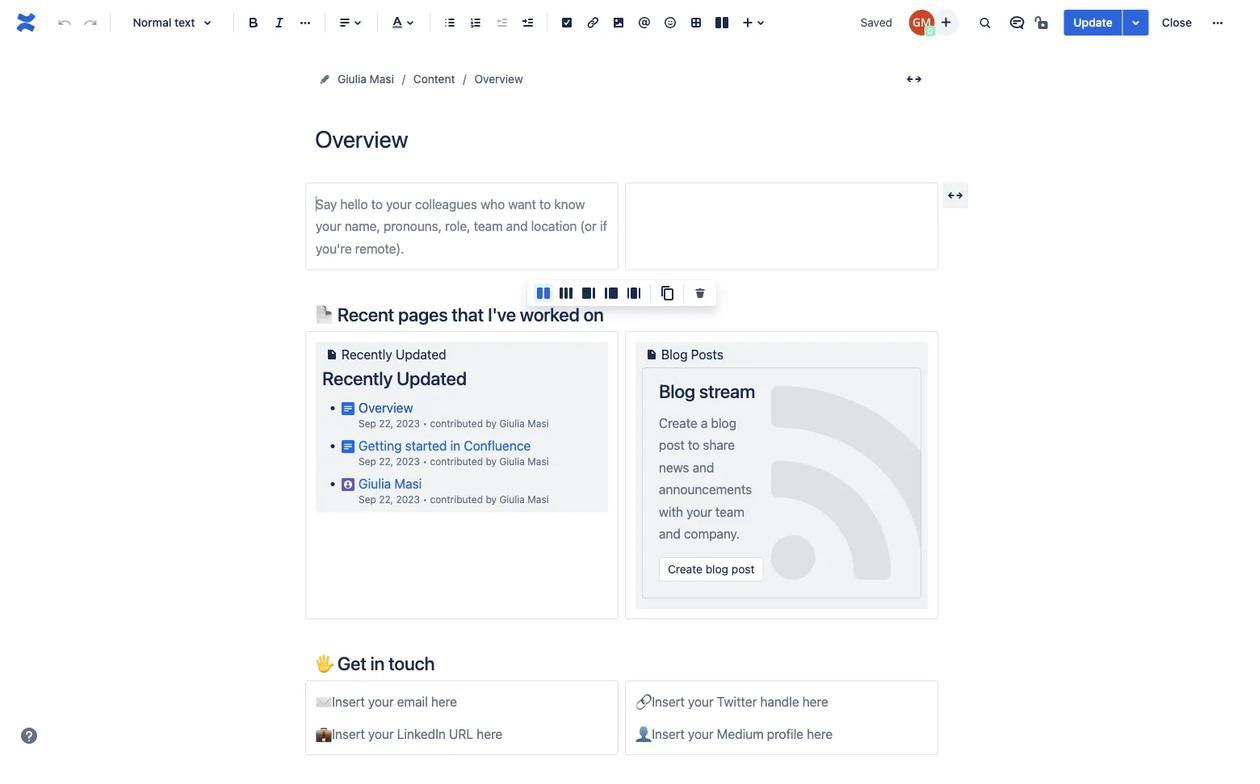 Task type: vqa. For each thing, say whether or not it's contained in the screenshot.
Forms in the left of the page
no



Task type: locate. For each thing, give the bounding box(es) containing it.
your
[[386, 196, 412, 212], [316, 219, 342, 234], [687, 504, 713, 520]]

and down with
[[659, 526, 681, 542]]

giulia
[[338, 72, 367, 86], [500, 418, 525, 429], [500, 456, 525, 467], [359, 476, 391, 491], [500, 494, 525, 505]]

2 sep from the top
[[359, 456, 376, 467]]

blog down blog posts
[[659, 380, 696, 402]]

3 contributed from the top
[[430, 494, 483, 505]]

2 contributed from the top
[[430, 456, 483, 467]]

adjust update settings image
[[1127, 13, 1146, 32]]

0 vertical spatial 22,
[[379, 418, 394, 429]]

1 vertical spatial by
[[486, 456, 497, 467]]

1 horizontal spatial your
[[386, 196, 412, 212]]

overview link down outdent ⇧tab image
[[475, 69, 523, 89]]

and down want
[[506, 219, 528, 234]]

masi
[[370, 72, 394, 86], [528, 418, 549, 429], [528, 456, 549, 467], [395, 476, 422, 491], [528, 494, 549, 505]]

team
[[474, 219, 503, 234], [716, 504, 745, 520]]

more formatting image
[[296, 13, 315, 32]]

posts
[[692, 347, 724, 362]]

1 horizontal spatial overview link
[[475, 69, 523, 89]]

(or
[[581, 219, 597, 234]]

0 vertical spatial •
[[423, 418, 428, 429]]

want
[[509, 196, 536, 212]]

overview
[[475, 72, 523, 86], [359, 400, 413, 415]]

2 by from the top
[[486, 456, 497, 467]]

2 vertical spatial sep
[[359, 494, 376, 505]]

overview inside overview sep 22, 2023 • contributed by giulia masi
[[359, 400, 413, 415]]

1 vertical spatial and
[[693, 460, 715, 475]]

1 vertical spatial overview link
[[359, 400, 413, 415]]

2023
[[396, 418, 420, 429], [396, 456, 420, 467], [396, 494, 420, 505]]

create blog post button
[[659, 557, 764, 582]]

if
[[600, 219, 608, 234]]

create inside create a blog post to share news and announcements with your team and company.
[[659, 416, 698, 431]]

getting
[[359, 438, 402, 453]]

0 vertical spatial contributed
[[430, 418, 483, 429]]

3 22, from the top
[[379, 494, 394, 505]]

2 vertical spatial 2023
[[396, 494, 420, 505]]

move this page image
[[318, 73, 331, 86]]

sep inside overview sep 22, 2023 • contributed by giulia masi
[[359, 418, 376, 429]]

0 vertical spatial create
[[659, 416, 698, 431]]

name,
[[345, 219, 380, 234]]

1 22, from the top
[[379, 418, 394, 429]]

2 2023 from the top
[[396, 456, 420, 467]]

0 vertical spatial by
[[486, 418, 497, 429]]

updated
[[396, 347, 447, 362], [397, 368, 467, 389]]

confluence image
[[13, 10, 39, 36]]

get
[[338, 653, 367, 675]]

contributed
[[430, 418, 483, 429], [430, 456, 483, 467], [430, 494, 483, 505]]

blog posts
[[662, 347, 724, 362]]

bullet list ⌘⇧8 image
[[440, 13, 460, 32]]

share
[[703, 438, 735, 453]]

content
[[414, 72, 455, 86]]

blog right a
[[711, 416, 737, 431]]

2023 inside overview sep 22, 2023 • contributed by giulia masi
[[396, 418, 420, 429]]

blog
[[711, 416, 737, 431], [706, 563, 729, 576]]

0 vertical spatial team
[[474, 219, 503, 234]]

two columns image
[[534, 284, 554, 303]]

giulia masi link
[[338, 69, 394, 89], [500, 418, 549, 429], [500, 456, 549, 467], [359, 476, 422, 491], [500, 494, 549, 505]]

news
[[659, 460, 690, 475]]

2 vertical spatial •
[[423, 494, 428, 505]]

1 horizontal spatial and
[[659, 526, 681, 542]]

undo ⌘z image
[[55, 13, 74, 32]]

1 vertical spatial blog
[[659, 380, 696, 402]]

to left share
[[688, 438, 700, 453]]

overview sep 22, 2023 • contributed by giulia masi
[[359, 400, 549, 429]]

recently updated down recently updated image
[[322, 368, 467, 389]]

team up company.
[[716, 504, 745, 520]]

to
[[371, 196, 383, 212], [540, 196, 551, 212], [688, 438, 700, 453]]

2 vertical spatial and
[[659, 526, 681, 542]]

your up the pronouns,
[[386, 196, 412, 212]]

0 horizontal spatial post
[[659, 438, 685, 453]]

2 22, from the top
[[379, 456, 394, 467]]

1 vertical spatial •
[[423, 456, 428, 467]]

overview link
[[475, 69, 523, 89], [359, 400, 413, 415]]

comment icon image
[[1008, 13, 1027, 32]]

1 sep from the top
[[359, 418, 376, 429]]

1 vertical spatial create
[[668, 563, 703, 576]]

masi inside getting started in confluence sep 22, 2023 • contributed by giulia masi
[[528, 456, 549, 467]]

1 vertical spatial 22,
[[379, 456, 394, 467]]

🔗
[[636, 694, 652, 710]]

content link
[[414, 69, 455, 89]]

in right started at the bottom left of page
[[451, 438, 461, 453]]

0 vertical spatial in
[[451, 438, 461, 453]]

overview down outdent ⇧tab image
[[475, 72, 523, 86]]

0 vertical spatial recently updated
[[342, 347, 447, 362]]

recently down recent
[[342, 347, 393, 362]]

1 vertical spatial team
[[716, 504, 745, 520]]

to right hello
[[371, 196, 383, 212]]

1 vertical spatial updated
[[397, 368, 467, 389]]

0 horizontal spatial in
[[371, 653, 385, 675]]

location
[[531, 219, 577, 234]]

1 horizontal spatial overview
[[475, 72, 523, 86]]

📄 recent pages that i've worked on
[[315, 303, 604, 325]]

confluence image
[[13, 10, 39, 36]]

2023 inside getting started in confluence sep 22, 2023 • contributed by giulia masi
[[396, 456, 420, 467]]

2 vertical spatial 22,
[[379, 494, 394, 505]]

create inside create blog post button
[[668, 563, 703, 576]]

2 horizontal spatial your
[[687, 504, 713, 520]]

say hello to your colleagues who want to know your name, pronouns, role, team and location (or if you're remote).
[[316, 196, 611, 256]]

create down company.
[[668, 563, 703, 576]]

updated down "pages"
[[396, 347, 447, 362]]

stream
[[700, 380, 756, 402]]

team inside say hello to your colleagues who want to know your name, pronouns, role, team and location (or if you're remote).
[[474, 219, 503, 234]]

0 vertical spatial 2023
[[396, 418, 420, 429]]

1 vertical spatial contributed
[[430, 456, 483, 467]]

• inside getting started in confluence sep 22, 2023 • contributed by giulia masi
[[423, 456, 428, 467]]

update
[[1074, 16, 1113, 29]]

updated up overview sep 22, 2023 • contributed by giulia masi at the left bottom
[[397, 368, 467, 389]]

to right want
[[540, 196, 551, 212]]

contributed up getting started in confluence link
[[430, 418, 483, 429]]

that
[[452, 303, 484, 325]]

overview for overview sep 22, 2023 • contributed by giulia masi
[[359, 400, 413, 415]]

your down announcements
[[687, 504, 713, 520]]

giulia masi link for overview
[[500, 418, 549, 429]]

recently updated down recent
[[342, 347, 447, 362]]

numbered list ⌘⇧7 image
[[466, 13, 486, 32]]

post
[[659, 438, 685, 453], [732, 563, 755, 576]]

0 vertical spatial overview
[[475, 72, 523, 86]]

0 vertical spatial blog
[[662, 347, 688, 362]]

0 horizontal spatial your
[[316, 219, 342, 234]]

create left a
[[659, 416, 698, 431]]

Main content area, start typing to enter text. text field
[[305, 183, 939, 769]]

22, inside overview sep 22, 2023 • contributed by giulia masi
[[379, 418, 394, 429]]

and
[[506, 219, 528, 234], [693, 460, 715, 475], [659, 526, 681, 542]]

3 • from the top
[[423, 494, 428, 505]]

0 vertical spatial and
[[506, 219, 528, 234]]

and up announcements
[[693, 460, 715, 475]]

0 vertical spatial blog
[[711, 416, 737, 431]]

create
[[659, 416, 698, 431], [668, 563, 703, 576]]

in inside getting started in confluence sep 22, 2023 • contributed by giulia masi
[[451, 438, 461, 453]]

2 horizontal spatial to
[[688, 438, 700, 453]]

contributed down getting started in confluence link
[[430, 456, 483, 467]]

1 by from the top
[[486, 418, 497, 429]]

recently updated
[[342, 347, 447, 362], [322, 368, 467, 389]]

and inside say hello to your colleagues who want to know your name, pronouns, role, team and location (or if you're remote).
[[506, 219, 528, 234]]

1 vertical spatial post
[[732, 563, 755, 576]]

2 vertical spatial your
[[687, 504, 713, 520]]

0 horizontal spatial overview link
[[359, 400, 413, 415]]

colleagues
[[415, 196, 478, 212]]

1 horizontal spatial post
[[732, 563, 755, 576]]

0 vertical spatial recently
[[342, 347, 393, 362]]

3 2023 from the top
[[396, 494, 420, 505]]

1 vertical spatial recently updated
[[322, 368, 467, 389]]

2 • from the top
[[423, 456, 428, 467]]

overview up getting
[[359, 400, 413, 415]]

0 vertical spatial sep
[[359, 418, 376, 429]]

post down company.
[[732, 563, 755, 576]]

table image
[[687, 13, 706, 32]]

1 vertical spatial your
[[316, 219, 342, 234]]

post inside create a blog post to share news and announcements with your team and company.
[[659, 438, 685, 453]]

text
[[175, 16, 195, 29]]

by inside getting started in confluence sep 22, 2023 • contributed by giulia masi
[[486, 456, 497, 467]]

0 vertical spatial your
[[386, 196, 412, 212]]

0 horizontal spatial overview
[[359, 400, 413, 415]]

redo ⌘⇧z image
[[81, 13, 100, 32]]

3 by from the top
[[486, 494, 497, 505]]

blog down company.
[[706, 563, 729, 576]]

your down say
[[316, 219, 342, 234]]

contributed down getting started in confluence sep 22, 2023 • contributed by giulia masi
[[430, 494, 483, 505]]

in for get
[[371, 653, 385, 675]]

outdent ⇧tab image
[[492, 13, 512, 32]]

1 horizontal spatial team
[[716, 504, 745, 520]]

overview link inside main content area, start typing to enter text. text box
[[359, 400, 413, 415]]

2 vertical spatial contributed
[[430, 494, 483, 505]]

0 horizontal spatial and
[[506, 219, 528, 234]]

team down the who
[[474, 219, 503, 234]]

contributed inside getting started in confluence sep 22, 2023 • contributed by giulia masi
[[430, 456, 483, 467]]

1 vertical spatial 2023
[[396, 456, 420, 467]]

1 • from the top
[[423, 418, 428, 429]]

blog stream
[[659, 380, 756, 402]]

1 vertical spatial overview
[[359, 400, 413, 415]]

overview link up getting
[[359, 400, 413, 415]]

3 sep from the top
[[359, 494, 376, 505]]

update button
[[1065, 10, 1123, 36]]

three columns image
[[557, 284, 576, 303]]

blog
[[662, 347, 688, 362], [659, 380, 696, 402]]

recently down recently updated image
[[322, 368, 393, 389]]

1 vertical spatial blog
[[706, 563, 729, 576]]

🖐 get in touch
[[315, 653, 435, 675]]

1 2023 from the top
[[396, 418, 420, 429]]

blog inside create a blog post to share news and announcements with your team and company.
[[711, 416, 737, 431]]

confluence
[[464, 438, 531, 453]]

1 contributed from the top
[[430, 418, 483, 429]]

1 vertical spatial sep
[[359, 456, 376, 467]]

2 horizontal spatial and
[[693, 460, 715, 475]]

find and replace image
[[976, 13, 995, 32]]

create for create blog post
[[668, 563, 703, 576]]

sep
[[359, 418, 376, 429], [359, 456, 376, 467], [359, 494, 376, 505]]

recently
[[342, 347, 393, 362], [322, 368, 393, 389]]

to inside create a blog post to share news and announcements with your team and company.
[[688, 438, 700, 453]]

0 horizontal spatial team
[[474, 219, 503, 234]]

in right the get at bottom
[[371, 653, 385, 675]]

post up news
[[659, 438, 685, 453]]

blog left posts
[[662, 347, 688, 362]]

1 horizontal spatial in
[[451, 438, 461, 453]]

giulia inside overview sep 22, 2023 • contributed by giulia masi
[[500, 418, 525, 429]]

2 vertical spatial by
[[486, 494, 497, 505]]

blog posts image
[[642, 345, 662, 364]]

you're
[[316, 241, 352, 256]]

0 vertical spatial post
[[659, 438, 685, 453]]

getting started in confluence link
[[359, 438, 531, 453]]

in
[[451, 438, 461, 453], [371, 653, 385, 675]]

22,
[[379, 418, 394, 429], [379, 456, 394, 467], [379, 494, 394, 505]]

by
[[486, 418, 497, 429], [486, 456, 497, 467], [486, 494, 497, 505]]

•
[[423, 418, 428, 429], [423, 456, 428, 467], [423, 494, 428, 505]]

1 vertical spatial in
[[371, 653, 385, 675]]



Task type: describe. For each thing, give the bounding box(es) containing it.
who
[[481, 196, 505, 212]]

say
[[316, 196, 337, 212]]

create blog post
[[668, 563, 755, 576]]

announcements
[[659, 482, 752, 497]]

help image
[[19, 726, 39, 746]]

make page full-width image
[[905, 69, 924, 89]]

align left image
[[335, 13, 355, 32]]

by inside overview sep 22, 2023 • contributed by giulia masi
[[486, 418, 497, 429]]

create for create a blog post to share news and announcements with your team and company.
[[659, 416, 698, 431]]

on
[[584, 303, 604, 325]]

22, inside giulia masi sep 22, 2023 • contributed by giulia masi
[[379, 494, 394, 505]]

0 horizontal spatial to
[[371, 196, 383, 212]]

Give this page a title text field
[[315, 126, 929, 153]]

team inside create a blog post to share news and announcements with your team and company.
[[716, 504, 745, 520]]

more image
[[1209, 13, 1228, 32]]

close
[[1163, 16, 1193, 29]]

right sidebar image
[[579, 284, 599, 303]]

saved
[[861, 16, 893, 29]]

remove image
[[691, 284, 710, 303]]

0 vertical spatial overview link
[[475, 69, 523, 89]]

overview for overview
[[475, 72, 523, 86]]

• inside overview sep 22, 2023 • contributed by giulia masi
[[423, 418, 428, 429]]

i've
[[488, 303, 516, 325]]

recent
[[338, 303, 394, 325]]

recently updated image
[[322, 345, 342, 364]]

sep inside giulia masi sep 22, 2023 • contributed by giulia masi
[[359, 494, 376, 505]]

1 horizontal spatial to
[[540, 196, 551, 212]]

a
[[701, 416, 708, 431]]

copy image
[[658, 284, 677, 303]]

🖐
[[315, 653, 334, 675]]

giulia inside getting started in confluence sep 22, 2023 • contributed by giulia masi
[[500, 456, 525, 467]]

close button
[[1153, 10, 1202, 36]]

giulia masi link for giulia masi
[[500, 494, 549, 505]]

giulia masi
[[338, 72, 394, 86]]

contributed inside overview sep 22, 2023 • contributed by giulia masi
[[430, 418, 483, 429]]

bold ⌘b image
[[244, 13, 263, 32]]

started
[[405, 438, 447, 453]]

remote).
[[355, 241, 405, 256]]

hello
[[340, 196, 368, 212]]

pages
[[398, 303, 448, 325]]

contributed inside giulia masi sep 22, 2023 • contributed by giulia masi
[[430, 494, 483, 505]]

• inside giulia masi sep 22, 2023 • contributed by giulia masi
[[423, 494, 428, 505]]

sep inside getting started in confluence sep 22, 2023 • contributed by giulia masi
[[359, 456, 376, 467]]

giulia masi link for getting started in confluence
[[500, 456, 549, 467]]

link image
[[583, 13, 603, 32]]

22, inside getting started in confluence sep 22, 2023 • contributed by giulia masi
[[379, 456, 394, 467]]

normal
[[133, 16, 172, 29]]

worked
[[520, 303, 580, 325]]

normal text
[[133, 16, 195, 29]]

0 vertical spatial updated
[[396, 347, 447, 362]]

add image, video, or file image
[[609, 13, 629, 32]]

with
[[659, 504, 684, 520]]

action item image
[[558, 13, 577, 32]]

role,
[[445, 219, 471, 234]]

left sidebar image
[[602, 284, 621, 303]]

blog for blog posts
[[662, 347, 688, 362]]

mention image
[[635, 13, 655, 32]]

blog inside button
[[706, 563, 729, 576]]

your inside create a blog post to share news and announcements with your team and company.
[[687, 504, 713, 520]]

invite to edit image
[[937, 13, 956, 32]]

📄
[[315, 303, 334, 325]]

create a blog post to share news and announcements with your team and company.
[[659, 416, 752, 542]]

emoji image
[[661, 13, 680, 32]]

1 vertical spatial recently
[[322, 368, 393, 389]]

✉️
[[316, 694, 332, 710]]

giulia masi image
[[909, 10, 935, 36]]

normal text button
[[117, 5, 227, 40]]

by inside giulia masi sep 22, 2023 • contributed by giulia masi
[[486, 494, 497, 505]]

2023 inside giulia masi sep 22, 2023 • contributed by giulia masi
[[396, 494, 420, 505]]

in for started
[[451, 438, 461, 453]]

touch
[[389, 653, 435, 675]]

pronouns,
[[384, 219, 442, 234]]

indent tab image
[[518, 13, 537, 32]]

know
[[555, 196, 585, 212]]

post inside button
[[732, 563, 755, 576]]

blog for blog stream
[[659, 380, 696, 402]]

giulia masi sep 22, 2023 • contributed by giulia masi
[[359, 476, 549, 505]]

getting started in confluence sep 22, 2023 • contributed by giulia masi
[[359, 438, 549, 467]]

layouts image
[[713, 13, 732, 32]]

three columns with sidebars image
[[625, 284, 644, 303]]

👤
[[636, 726, 652, 742]]

masi inside overview sep 22, 2023 • contributed by giulia masi
[[528, 418, 549, 429]]

💼
[[316, 726, 332, 742]]

go wide image
[[946, 186, 966, 205]]

company.
[[684, 526, 740, 542]]

italic ⌘i image
[[270, 13, 289, 32]]

no restrictions image
[[1034, 13, 1053, 32]]



